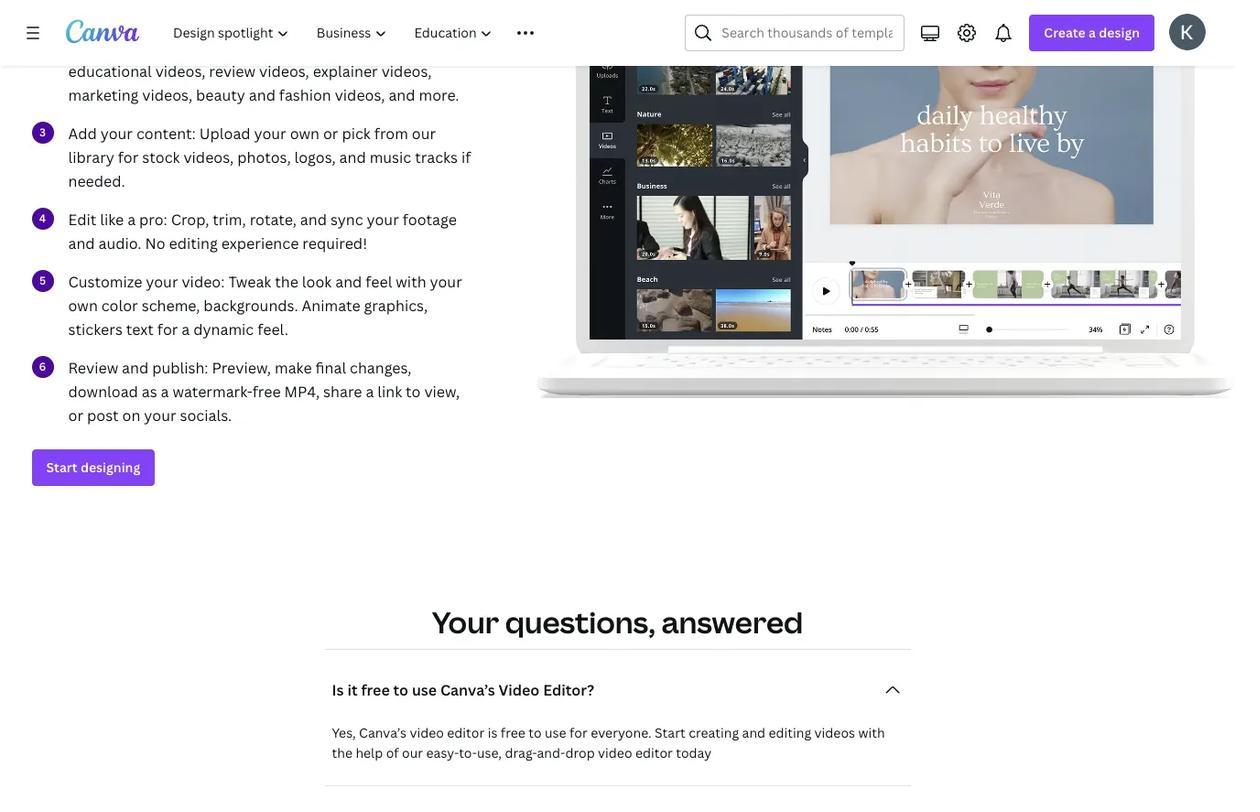Task type: locate. For each thing, give the bounding box(es) containing it.
for up drop
[[570, 725, 588, 742]]

1 horizontal spatial editing
[[769, 725, 812, 742]]

free inside review and publish: preview, make final changes, download as a watermark-free mp4, share a link to view, or post on your socials.
[[253, 382, 281, 402]]

help
[[356, 745, 383, 762]]

stock
[[142, 148, 180, 168]]

2 horizontal spatial free
[[501, 725, 526, 742]]

0 horizontal spatial canva's
[[221, 38, 275, 58]]

if
[[462, 148, 471, 168]]

edit
[[68, 210, 96, 230]]

content:
[[136, 124, 196, 144]]

free
[[253, 382, 281, 402], [361, 681, 390, 701], [501, 725, 526, 742]]

1 horizontal spatial canva's
[[359, 725, 407, 742]]

None search field
[[686, 15, 905, 51]]

the left the look in the top of the page
[[275, 272, 299, 292]]

is
[[332, 681, 344, 701]]

and down edit
[[68, 234, 95, 254]]

0 horizontal spatial editor
[[447, 725, 485, 742]]

0 horizontal spatial start
[[46, 459, 77, 476]]

canva's up of
[[359, 725, 407, 742]]

1 vertical spatial free
[[361, 681, 390, 701]]

needed.
[[68, 171, 125, 192]]

0 vertical spatial use
[[412, 681, 437, 701]]

more.
[[419, 85, 459, 105]]

start left designing
[[46, 459, 77, 476]]

link
[[378, 382, 402, 402]]

music
[[370, 148, 412, 168]]

0 horizontal spatial the
[[275, 272, 299, 292]]

0 horizontal spatial editing
[[169, 234, 218, 254]]

0 vertical spatial video
[[410, 725, 444, 742]]

1 vertical spatial our
[[402, 745, 423, 762]]

0 vertical spatial start
[[46, 459, 77, 476]]

0 vertical spatial with
[[396, 272, 427, 292]]

0 vertical spatial free
[[253, 382, 281, 402]]

0 vertical spatial or
[[323, 124, 338, 144]]

your down footage
[[430, 272, 462, 292]]

own up logos,
[[290, 124, 320, 144]]

own up stickers
[[68, 296, 98, 316]]

and right creating
[[743, 725, 766, 742]]

your up photos,
[[254, 124, 287, 144]]

your down 'as'
[[144, 406, 176, 426]]

1 vertical spatial editor
[[636, 745, 673, 762]]

video up easy-
[[410, 725, 444, 742]]

our up tracks
[[412, 124, 436, 144]]

video
[[499, 681, 540, 701]]

post
[[87, 406, 119, 426]]

color
[[101, 296, 138, 316]]

for up more.
[[437, 38, 458, 58]]

videos, down upload
[[184, 148, 234, 168]]

free right it
[[361, 681, 390, 701]]

canva's inside the explore templates: in canva's library, find templates for educational videos, review videos, explainer videos, marketing videos, beauty and fashion videos, and more.
[[221, 38, 275, 58]]

2 horizontal spatial canva's
[[441, 681, 495, 701]]

editor down everyone.
[[636, 745, 673, 762]]

review and publish: preview, make final changes, download as a watermark-free mp4, share a link to view, or post on your socials.
[[68, 358, 460, 426]]

editor
[[447, 725, 485, 742], [636, 745, 673, 762]]

kendall parks image
[[1170, 14, 1206, 50]]

1 vertical spatial to
[[393, 681, 409, 701]]

start
[[46, 459, 77, 476], [655, 725, 686, 742]]

review
[[209, 62, 256, 82]]

1 horizontal spatial use
[[545, 725, 567, 742]]

canva's up 'review'
[[221, 38, 275, 58]]

0 vertical spatial the
[[275, 272, 299, 292]]

0 vertical spatial our
[[412, 124, 436, 144]]

0 horizontal spatial or
[[68, 406, 83, 426]]

with
[[396, 272, 427, 292], [859, 725, 885, 742]]

templates
[[363, 38, 434, 58]]

final
[[316, 358, 346, 378]]

1 vertical spatial video
[[598, 745, 633, 762]]

0 horizontal spatial own
[[68, 296, 98, 316]]

a left "link"
[[366, 382, 374, 402]]

use up easy-
[[412, 681, 437, 701]]

0 horizontal spatial free
[[253, 382, 281, 402]]

1 vertical spatial the
[[332, 745, 353, 762]]

top level navigation element
[[161, 15, 642, 51], [161, 15, 642, 51]]

and-
[[537, 745, 566, 762]]

1 vertical spatial own
[[68, 296, 98, 316]]

Search search field
[[722, 16, 893, 50]]

beauty
[[196, 85, 245, 105]]

1 horizontal spatial with
[[859, 725, 885, 742]]

drop
[[566, 745, 595, 762]]

to right "link"
[[406, 382, 421, 402]]

0 vertical spatial editor
[[447, 725, 485, 742]]

to inside yes, canva's video editor is free to use for everyone. start creating and editing videos with the help of our easy-to-use, drag-and-drop video editor today
[[529, 725, 542, 742]]

0 vertical spatial canva's
[[221, 38, 275, 58]]

start up today
[[655, 725, 686, 742]]

0 vertical spatial to
[[406, 382, 421, 402]]

or left pick
[[323, 124, 338, 144]]

1 vertical spatial with
[[859, 725, 885, 742]]

videos,
[[155, 62, 206, 82], [259, 62, 309, 82], [382, 62, 432, 82], [142, 85, 192, 105], [335, 85, 385, 105], [184, 148, 234, 168]]

editing left videos
[[769, 725, 812, 742]]

use,
[[477, 745, 502, 762]]

and up "animate" in the left top of the page
[[335, 272, 362, 292]]

our inside yes, canva's video editor is free to use for everyone. start creating and editing videos with the help of our easy-to-use, drag-and-drop video editor today
[[402, 745, 423, 762]]

video
[[410, 725, 444, 742], [598, 745, 633, 762]]

videos, down explainer
[[335, 85, 385, 105]]

look
[[302, 272, 332, 292]]

your right add
[[101, 124, 133, 144]]

and left more.
[[389, 85, 415, 105]]

library
[[68, 148, 114, 168]]

1 horizontal spatial video
[[598, 745, 633, 762]]

your up scheme,
[[146, 272, 178, 292]]

to right it
[[393, 681, 409, 701]]

1 vertical spatial editing
[[769, 725, 812, 742]]

explainer
[[313, 62, 378, 82]]

1 vertical spatial use
[[545, 725, 567, 742]]

0 horizontal spatial video
[[410, 725, 444, 742]]

of
[[386, 745, 399, 762]]

videos, inside add your content: upload your own or pick from our library for stock videos, photos, logos, and music tracks if needed.
[[184, 148, 234, 168]]

questions,
[[505, 603, 656, 642]]

1 vertical spatial start
[[655, 725, 686, 742]]

and
[[249, 85, 276, 105], [389, 85, 415, 105], [339, 148, 366, 168], [300, 210, 327, 230], [68, 234, 95, 254], [335, 272, 362, 292], [122, 358, 149, 378], [743, 725, 766, 742]]

a right like
[[127, 210, 136, 230]]

trim,
[[213, 210, 246, 230]]

add
[[68, 124, 97, 144]]

2 vertical spatial canva's
[[359, 725, 407, 742]]

a down scheme,
[[182, 320, 190, 340]]

scheme,
[[142, 296, 200, 316]]

audio.
[[99, 234, 142, 254]]

editing down crop,
[[169, 234, 218, 254]]

0 horizontal spatial use
[[412, 681, 437, 701]]

everyone.
[[591, 725, 652, 742]]

use
[[412, 681, 437, 701], [545, 725, 567, 742]]

editing
[[169, 234, 218, 254], [769, 725, 812, 742]]

canva's up is
[[441, 681, 495, 701]]

for inside add your content: upload your own or pick from our library for stock videos, photos, logos, and music tracks if needed.
[[118, 148, 139, 168]]

from
[[374, 124, 408, 144]]

and up 'as'
[[122, 358, 149, 378]]

to inside dropdown button
[[393, 681, 409, 701]]

is
[[488, 725, 498, 742]]

videos, down 'library,'
[[259, 62, 309, 82]]

editing inside yes, canva's video editor is free to use for everyone. start creating and editing videos with the help of our easy-to-use, drag-and-drop video editor today
[[769, 725, 812, 742]]

video down everyone.
[[598, 745, 633, 762]]

a left design on the right top
[[1089, 24, 1096, 41]]

1 vertical spatial canva's
[[441, 681, 495, 701]]

create
[[1045, 24, 1086, 41]]

for left stock
[[118, 148, 139, 168]]

1 horizontal spatial start
[[655, 725, 686, 742]]

use up and-
[[545, 725, 567, 742]]

1 horizontal spatial or
[[323, 124, 338, 144]]

for down scheme,
[[157, 320, 178, 340]]

download
[[68, 382, 138, 402]]

and down pick
[[339, 148, 366, 168]]

0 horizontal spatial with
[[396, 272, 427, 292]]

video:
[[182, 272, 225, 292]]

or left post
[[68, 406, 83, 426]]

or
[[323, 124, 338, 144], [68, 406, 83, 426]]

2 vertical spatial to
[[529, 725, 542, 742]]

a inside edit like a pro: crop, trim, rotate, and sync your footage and audio. no editing experience required!
[[127, 210, 136, 230]]

your
[[101, 124, 133, 144], [254, 124, 287, 144], [367, 210, 399, 230], [146, 272, 178, 292], [430, 272, 462, 292], [144, 406, 176, 426]]

and down 'review'
[[249, 85, 276, 105]]

to up drag-
[[529, 725, 542, 742]]

videos, down templates
[[382, 62, 432, 82]]

our right of
[[402, 745, 423, 762]]

the down yes,
[[332, 745, 353, 762]]

for
[[437, 38, 458, 58], [118, 148, 139, 168], [157, 320, 178, 340], [570, 725, 588, 742]]

the
[[275, 272, 299, 292], [332, 745, 353, 762]]

today
[[676, 745, 712, 762]]

your right sync
[[367, 210, 399, 230]]

1 horizontal spatial own
[[290, 124, 320, 144]]

0 vertical spatial own
[[290, 124, 320, 144]]

editor up to-
[[447, 725, 485, 742]]

or inside add your content: upload your own or pick from our library for stock videos, photos, logos, and music tracks if needed.
[[323, 124, 338, 144]]

2 vertical spatial free
[[501, 725, 526, 742]]

required!
[[303, 234, 367, 254]]

how to make and edit your videos image
[[537, 0, 1233, 399]]

easy-
[[426, 745, 459, 762]]

with right videos
[[859, 725, 885, 742]]

explore
[[68, 38, 122, 58]]

canva's inside dropdown button
[[441, 681, 495, 701]]

1 horizontal spatial the
[[332, 745, 353, 762]]

own inside add your content: upload your own or pick from our library for stock videos, photos, logos, and music tracks if needed.
[[290, 124, 320, 144]]

our
[[412, 124, 436, 144], [402, 745, 423, 762]]

free right is
[[501, 725, 526, 742]]

free down the preview,
[[253, 382, 281, 402]]

sync
[[331, 210, 363, 230]]

customize your video: tweak the look and feel with your own color scheme, backgrounds. animate graphics, stickers text for a dynamic feel.
[[68, 272, 462, 340]]

own
[[290, 124, 320, 144], [68, 296, 98, 316]]

own inside customize your video: tweak the look and feel with your own color scheme, backgrounds. animate graphics, stickers text for a dynamic feel.
[[68, 296, 98, 316]]

with up graphics, at the left top
[[396, 272, 427, 292]]

dynamic
[[193, 320, 254, 340]]

is it free to use canva's video editor? button
[[325, 673, 911, 709]]

1 horizontal spatial free
[[361, 681, 390, 701]]

and inside review and publish: preview, make final changes, download as a watermark-free mp4, share a link to view, or post on your socials.
[[122, 358, 149, 378]]

no
[[145, 234, 165, 254]]

0 vertical spatial editing
[[169, 234, 218, 254]]

1 vertical spatial or
[[68, 406, 83, 426]]

feel.
[[258, 320, 289, 340]]



Task type: vqa. For each thing, say whether or not it's contained in the screenshot.
'Language: English (US)' button at the bottom left of page
no



Task type: describe. For each thing, give the bounding box(es) containing it.
is it free to use canva's video editor?
[[332, 681, 595, 701]]

create a design
[[1045, 24, 1140, 41]]

free inside dropdown button
[[361, 681, 390, 701]]

the inside customize your video: tweak the look and feel with your own color scheme, backgrounds. animate graphics, stickers text for a dynamic feel.
[[275, 272, 299, 292]]

customize
[[68, 272, 142, 292]]

backgrounds.
[[204, 296, 298, 316]]

like
[[100, 210, 124, 230]]

stickers
[[68, 320, 123, 340]]

upload
[[199, 124, 251, 144]]

mp4,
[[285, 382, 320, 402]]

socials.
[[180, 406, 232, 426]]

educational
[[68, 62, 152, 82]]

use inside is it free to use canva's video editor? dropdown button
[[412, 681, 437, 701]]

free inside yes, canva's video editor is free to use for everyone. start creating and editing videos with the help of our easy-to-use, drag-and-drop video editor today
[[501, 725, 526, 742]]

a inside dropdown button
[[1089, 24, 1096, 41]]

share
[[323, 382, 362, 402]]

for inside the explore templates: in canva's library, find templates for educational videos, review videos, explainer videos, marketing videos, beauty and fashion videos, and more.
[[437, 38, 458, 58]]

marketing
[[68, 85, 139, 105]]

pick
[[342, 124, 371, 144]]

drag-
[[505, 745, 537, 762]]

as
[[142, 382, 157, 402]]

with inside customize your video: tweak the look and feel with your own color scheme, backgrounds. animate graphics, stickers text for a dynamic feel.
[[396, 272, 427, 292]]

animate
[[302, 296, 361, 316]]

preview,
[[212, 358, 271, 378]]

or inside review and publish: preview, make final changes, download as a watermark-free mp4, share a link to view, or post on your socials.
[[68, 406, 83, 426]]

and inside customize your video: tweak the look and feel with your own color scheme, backgrounds. animate graphics, stickers text for a dynamic feel.
[[335, 272, 362, 292]]

to inside review and publish: preview, make final changes, download as a watermark-free mp4, share a link to view, or post on your socials.
[[406, 382, 421, 402]]

view,
[[424, 382, 460, 402]]

editor?
[[543, 681, 595, 701]]

canva's inside yes, canva's video editor is free to use for everyone. start creating and editing videos with the help of our easy-to-use, drag-and-drop video editor today
[[359, 725, 407, 742]]

in
[[204, 38, 217, 58]]

review
[[68, 358, 118, 378]]

editing inside edit like a pro: crop, trim, rotate, and sync your footage and audio. no editing experience required!
[[169, 234, 218, 254]]

create a design button
[[1030, 15, 1155, 51]]

with inside yes, canva's video editor is free to use for everyone. start creating and editing videos with the help of our easy-to-use, drag-and-drop video editor today
[[859, 725, 885, 742]]

logos,
[[295, 148, 336, 168]]

footage
[[403, 210, 457, 230]]

photos,
[[237, 148, 291, 168]]

1 horizontal spatial editor
[[636, 745, 673, 762]]

publish:
[[152, 358, 208, 378]]

changes,
[[350, 358, 412, 378]]

and inside yes, canva's video editor is free to use for everyone. start creating and editing videos with the help of our easy-to-use, drag-and-drop video editor today
[[743, 725, 766, 742]]

your inside edit like a pro: crop, trim, rotate, and sync your footage and audio. no editing experience required!
[[367, 210, 399, 230]]

your questions, answered
[[432, 603, 804, 642]]

start designing link
[[32, 450, 155, 487]]

and up the required!
[[300, 210, 327, 230]]

watermark-
[[173, 382, 253, 402]]

creating
[[689, 725, 739, 742]]

videos
[[815, 725, 856, 742]]

edit like a pro: crop, trim, rotate, and sync your footage and audio. no editing experience required!
[[68, 210, 457, 254]]

tweak
[[228, 272, 271, 292]]

to-
[[459, 745, 477, 762]]

pro:
[[139, 210, 167, 230]]

design
[[1100, 24, 1140, 41]]

our inside add your content: upload your own or pick from our library for stock videos, photos, logos, and music tracks if needed.
[[412, 124, 436, 144]]

library,
[[279, 38, 328, 58]]

and inside add your content: upload your own or pick from our library for stock videos, photos, logos, and music tracks if needed.
[[339, 148, 366, 168]]

your inside review and publish: preview, make final changes, download as a watermark-free mp4, share a link to view, or post on your socials.
[[144, 406, 176, 426]]

answered
[[662, 603, 804, 642]]

the inside yes, canva's video editor is free to use for everyone. start creating and editing videos with the help of our easy-to-use, drag-and-drop video editor today
[[332, 745, 353, 762]]

designing
[[81, 459, 140, 476]]

start inside yes, canva's video editor is free to use for everyone. start creating and editing videos with the help of our easy-to-use, drag-and-drop video editor today
[[655, 725, 686, 742]]

videos, down templates:
[[155, 62, 206, 82]]

start designing
[[46, 459, 140, 476]]

templates:
[[125, 38, 200, 58]]

experience
[[221, 234, 299, 254]]

a inside customize your video: tweak the look and feel with your own color scheme, backgrounds. animate graphics, stickers text for a dynamic feel.
[[182, 320, 190, 340]]

explore templates: in canva's library, find templates for educational videos, review videos, explainer videos, marketing videos, beauty and fashion videos, and more.
[[68, 38, 459, 105]]

feel
[[366, 272, 392, 292]]

text
[[126, 320, 154, 340]]

make
[[275, 358, 312, 378]]

on
[[122, 406, 141, 426]]

crop,
[[171, 210, 209, 230]]

use inside yes, canva's video editor is free to use for everyone. start creating and editing videos with the help of our easy-to-use, drag-and-drop video editor today
[[545, 725, 567, 742]]

yes, canva's video editor is free to use for everyone. start creating and editing videos with the help of our easy-to-use, drag-and-drop video editor today
[[332, 725, 885, 762]]

tracks
[[415, 148, 458, 168]]

videos, up content:
[[142, 85, 192, 105]]

it
[[348, 681, 358, 701]]

for inside yes, canva's video editor is free to use for everyone. start creating and editing videos with the help of our easy-to-use, drag-and-drop video editor today
[[570, 725, 588, 742]]

yes,
[[332, 725, 356, 742]]

a right 'as'
[[161, 382, 169, 402]]

fashion
[[279, 85, 331, 105]]

rotate,
[[250, 210, 297, 230]]

for inside customize your video: tweak the look and feel with your own color scheme, backgrounds. animate graphics, stickers text for a dynamic feel.
[[157, 320, 178, 340]]

add your content: upload your own or pick from our library for stock videos, photos, logos, and music tracks if needed.
[[68, 124, 471, 192]]

graphics,
[[364, 296, 428, 316]]

find
[[331, 38, 359, 58]]

your
[[432, 603, 499, 642]]



